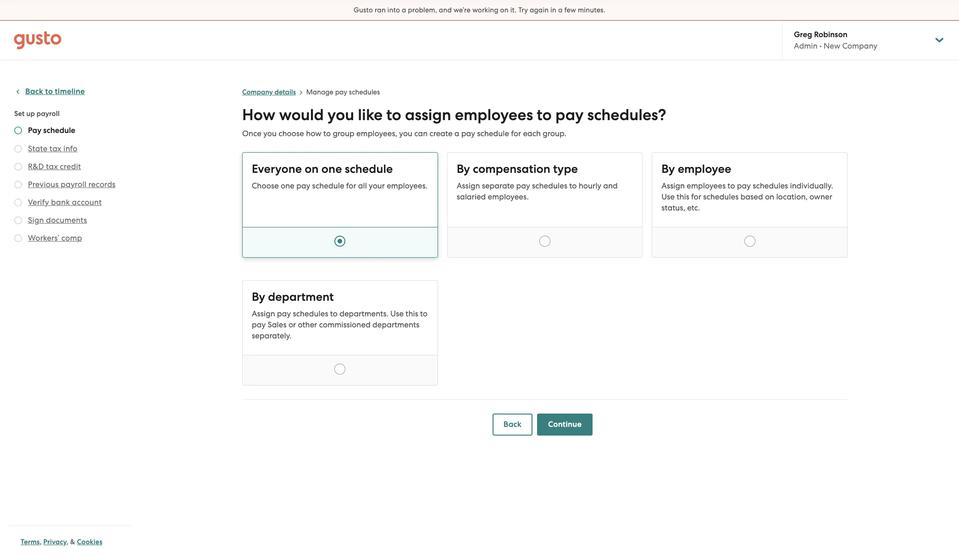 Task type: describe. For each thing, give the bounding box(es) containing it.
•
[[820, 41, 822, 50]]

2 horizontal spatial you
[[399, 129, 413, 138]]

in
[[551, 6, 557, 14]]

schedules up like
[[349, 88, 380, 96]]

type
[[554, 162, 578, 176]]

r&d
[[28, 162, 44, 171]]

ran
[[375, 6, 386, 14]]

cookies button
[[77, 537, 102, 548]]

sign documents
[[28, 216, 87, 225]]

check image for workers'
[[14, 235, 22, 242]]

employees. inside the assign separate pay schedules to hourly and salaried employees.
[[488, 192, 529, 201]]

pay
[[28, 126, 41, 135]]

documents
[[46, 216, 87, 225]]

employees,
[[357, 129, 398, 138]]

1 vertical spatial one
[[281, 181, 295, 190]]

0 vertical spatial on
[[501, 6, 509, 14]]

continue button
[[538, 414, 593, 436]]

try
[[519, 6, 528, 14]]

your
[[369, 181, 385, 190]]

how
[[306, 129, 322, 138]]

gusto ran into a problem, and we're working on it. try again in a few minutes.
[[354, 6, 606, 14]]

tax for credit
[[46, 162, 58, 171]]

set up payroll
[[14, 110, 60, 118]]

assign separate pay schedules to hourly and salaried employees.
[[457, 181, 618, 201]]

it.
[[511, 6, 517, 14]]

back to timeline button
[[14, 86, 85, 97]]

previous payroll records button
[[28, 179, 116, 190]]

sales
[[268, 320, 287, 330]]

by for by compensation type
[[457, 162, 470, 176]]

employees inside 'how would you like to assign employees to pay schedules? once you choose how to group employees, you can create a pay schedule for each group.'
[[455, 106, 533, 124]]

state tax info
[[28, 144, 78, 153]]

schedule inside 'how would you like to assign employees to pay schedules? once you choose how to group employees, you can create a pay schedule for each group.'
[[477, 129, 510, 138]]

new
[[824, 41, 841, 50]]

again
[[530, 6, 549, 14]]

greg robinson admin • new company
[[795, 30, 878, 50]]

tax for info
[[50, 144, 61, 153]]

commissioned
[[319, 320, 371, 330]]

use inside assign pay schedules to departments. use this to pay sales or other commissioned departments separately.
[[391, 309, 404, 319]]

greg
[[795, 30, 813, 39]]

on inside assign employees to pay schedules individually. use this for schedules based on location, owner status, etc.
[[766, 192, 775, 201]]

timeline
[[55, 87, 85, 96]]

create
[[430, 129, 453, 138]]

payroll inside button
[[61, 180, 86, 189]]

employee
[[678, 162, 732, 176]]

pay inside assign employees to pay schedules individually. use this for schedules based on location, owner status, etc.
[[737, 181, 751, 190]]

and inside the assign separate pay schedules to hourly and salaried employees.
[[604, 181, 618, 190]]

this inside assign pay schedules to departments. use this to pay sales or other commissioned departments separately.
[[406, 309, 419, 319]]

each
[[523, 129, 541, 138]]

salaried
[[457, 192, 486, 201]]

up
[[26, 110, 35, 118]]

can
[[415, 129, 428, 138]]

individually.
[[791, 181, 834, 190]]

assign employees to pay schedules individually. use this for schedules based on location, owner status, etc.
[[662, 181, 834, 213]]

employees inside assign employees to pay schedules individually. use this for schedules based on location, owner status, etc.
[[687, 181, 726, 190]]

check image for previous
[[14, 181, 22, 189]]

details
[[275, 88, 296, 96]]

schedules?
[[588, 106, 667, 124]]

group
[[333, 129, 355, 138]]

1 horizontal spatial you
[[328, 106, 354, 124]]

departments
[[373, 320, 420, 330]]

company details
[[242, 88, 296, 96]]

0 horizontal spatial employees.
[[387, 181, 428, 190]]

to inside button
[[45, 87, 53, 96]]

sign
[[28, 216, 44, 225]]

2 check image from the top
[[14, 163, 22, 171]]

0 horizontal spatial a
[[402, 6, 407, 14]]

verify bank account
[[28, 198, 102, 207]]

pay up separately.
[[252, 320, 266, 330]]

schedule down everyone on one schedule
[[312, 181, 344, 190]]

back link
[[493, 414, 533, 436]]

1 vertical spatial for
[[346, 181, 356, 190]]

department
[[268, 290, 334, 304]]

group.
[[543, 129, 567, 138]]

all
[[358, 181, 367, 190]]

workers' comp
[[28, 234, 82, 243]]

workers' comp button
[[28, 233, 82, 244]]

back to timeline
[[25, 87, 85, 96]]

verify bank account button
[[28, 197, 102, 208]]

pay inside the assign separate pay schedules to hourly and salaried employees.
[[517, 181, 530, 190]]

gusto
[[354, 6, 373, 14]]

terms link
[[21, 538, 40, 547]]

everyone
[[252, 162, 302, 176]]

once
[[242, 129, 262, 138]]

pay down everyone on one schedule
[[297, 181, 310, 190]]

choose
[[279, 129, 304, 138]]

2 horizontal spatial a
[[559, 6, 563, 14]]

to inside assign employees to pay schedules individually. use this for schedules based on location, owner status, etc.
[[728, 181, 736, 190]]

problem,
[[408, 6, 437, 14]]



Task type: vqa. For each thing, say whether or not it's contained in the screenshot.
THAT
no



Task type: locate. For each thing, give the bounding box(es) containing it.
check image
[[14, 145, 22, 153], [14, 181, 22, 189], [14, 199, 22, 207], [14, 217, 22, 224], [14, 235, 22, 242]]

back
[[25, 87, 43, 96], [504, 420, 522, 430]]

check image for state
[[14, 145, 22, 153]]

payroll
[[37, 110, 60, 118], [61, 180, 86, 189]]

check image left "previous" on the top left of the page
[[14, 181, 22, 189]]

5 check image from the top
[[14, 235, 22, 242]]

0 vertical spatial tax
[[50, 144, 61, 153]]

a right the into
[[402, 6, 407, 14]]

schedules down type
[[532, 181, 568, 190]]

1 vertical spatial tax
[[46, 162, 58, 171]]

schedule left 'each'
[[477, 129, 510, 138]]

use up status,
[[662, 192, 675, 201]]

company inside greg robinson admin • new company
[[843, 41, 878, 50]]

a
[[402, 6, 407, 14], [559, 6, 563, 14], [455, 129, 460, 138]]

manage
[[306, 88, 334, 96]]

0 vertical spatial check image
[[14, 127, 22, 134]]

1 horizontal spatial for
[[511, 129, 522, 138]]

1 horizontal spatial on
[[501, 6, 509, 14]]

2 , from the left
[[67, 538, 69, 547]]

and left we're
[[439, 6, 452, 14]]

3 check image from the top
[[14, 199, 22, 207]]

tax right the r&d
[[46, 162, 58, 171]]

schedule
[[43, 126, 75, 135], [477, 129, 510, 138], [345, 162, 393, 176], [312, 181, 344, 190]]

etc.
[[688, 203, 701, 213]]

this up status,
[[677, 192, 690, 201]]

a right in
[[559, 6, 563, 14]]

r&d tax credit button
[[28, 161, 81, 172]]

bank
[[51, 198, 70, 207]]

privacy link
[[43, 538, 67, 547]]

1 check image from the top
[[14, 127, 22, 134]]

by left employee
[[662, 162, 675, 176]]

separately.
[[252, 331, 292, 341]]

schedules
[[349, 88, 380, 96], [532, 181, 568, 190], [753, 181, 789, 190], [704, 192, 739, 201], [293, 309, 328, 319]]

schedules inside the assign separate pay schedules to hourly and salaried employees.
[[532, 181, 568, 190]]

0 horizontal spatial one
[[281, 181, 295, 190]]

2 horizontal spatial for
[[692, 192, 702, 201]]

, left &
[[67, 538, 69, 547]]

0 vertical spatial this
[[677, 192, 690, 201]]

check image left workers'
[[14, 235, 22, 242]]

pay up group.
[[556, 106, 584, 124]]

assign for compensation
[[457, 181, 480, 190]]

pay
[[335, 88, 348, 96], [556, 106, 584, 124], [462, 129, 476, 138], [297, 181, 310, 190], [517, 181, 530, 190], [737, 181, 751, 190], [277, 309, 291, 319], [252, 320, 266, 330]]

assign up salaried
[[457, 181, 480, 190]]

1 horizontal spatial this
[[677, 192, 690, 201]]

1 vertical spatial on
[[305, 162, 319, 176]]

1 vertical spatial company
[[242, 88, 273, 96]]

0 horizontal spatial use
[[391, 309, 404, 319]]

assign pay schedules to departments. use this to pay sales or other commissioned departments separately.
[[252, 309, 428, 341]]

assign
[[405, 106, 451, 124]]

None button
[[242, 152, 438, 258], [447, 152, 643, 258], [652, 152, 848, 258], [242, 280, 438, 386], [242, 152, 438, 258], [447, 152, 643, 258], [652, 152, 848, 258], [242, 280, 438, 386]]

check image left the 'sign' at left
[[14, 217, 22, 224]]

2 vertical spatial for
[[692, 192, 702, 201]]

1 check image from the top
[[14, 145, 22, 153]]

admin
[[795, 41, 818, 50]]

and right hourly
[[604, 181, 618, 190]]

0 horizontal spatial on
[[305, 162, 319, 176]]

0 horizontal spatial company
[[242, 88, 273, 96]]

records
[[88, 180, 116, 189]]

1 vertical spatial employees
[[687, 181, 726, 190]]

one down everyone
[[281, 181, 295, 190]]

would
[[279, 106, 324, 124]]

schedule inside pay schedule list
[[43, 126, 75, 135]]

cookies
[[77, 538, 102, 547]]

few
[[565, 6, 577, 14]]

status,
[[662, 203, 686, 213]]

this
[[677, 192, 690, 201], [406, 309, 419, 319]]

, left privacy link at bottom
[[40, 538, 42, 547]]

like
[[358, 106, 383, 124]]

for
[[511, 129, 522, 138], [346, 181, 356, 190], [692, 192, 702, 201]]

on left it. in the right of the page
[[501, 6, 509, 14]]

assign inside the assign separate pay schedules to hourly and salaried employees.
[[457, 181, 480, 190]]

other
[[298, 320, 317, 330]]

0 vertical spatial one
[[322, 162, 342, 176]]

schedules inside assign pay schedules to departments. use this to pay sales or other commissioned departments separately.
[[293, 309, 328, 319]]

tax left info
[[50, 144, 61, 153]]

employees up 'each'
[[455, 106, 533, 124]]

you left the can
[[399, 129, 413, 138]]

this inside assign employees to pay schedules individually. use this for schedules based on location, owner status, etc.
[[677, 192, 690, 201]]

1 vertical spatial back
[[504, 420, 522, 430]]

back inside button
[[25, 87, 43, 96]]

sign documents button
[[28, 215, 87, 226]]

0 vertical spatial and
[[439, 6, 452, 14]]

company details link
[[242, 88, 296, 96]]

check image left state at left top
[[14, 145, 22, 153]]

schedules up other
[[293, 309, 328, 319]]

to inside the assign separate pay schedules to hourly and salaried employees.
[[570, 181, 577, 190]]

and
[[439, 6, 452, 14], [604, 181, 618, 190]]

2 horizontal spatial by
[[662, 162, 675, 176]]

manage pay schedules
[[306, 88, 380, 96]]

None radio
[[335, 364, 346, 375]]

or
[[289, 320, 296, 330]]

this up departments
[[406, 309, 419, 319]]

check image
[[14, 127, 22, 134], [14, 163, 22, 171]]

pay down by compensation type
[[517, 181, 530, 190]]

comp
[[61, 234, 82, 243]]

pay schedule list
[[14, 126, 127, 246]]

schedule up state tax info button
[[43, 126, 75, 135]]

for up etc.
[[692, 192, 702, 201]]

on up choose one pay schedule for all your employees.
[[305, 162, 319, 176]]

how would you like to assign employees to pay schedules? once you choose how to group employees, you can create a pay schedule for each group.
[[242, 106, 667, 138]]

employees. down separate
[[488, 192, 529, 201]]

0 vertical spatial company
[[843, 41, 878, 50]]

&
[[70, 538, 75, 547]]

pay right create
[[462, 129, 476, 138]]

assign inside assign pay schedules to departments. use this to pay sales or other commissioned departments separately.
[[252, 309, 275, 319]]

None radio
[[335, 236, 346, 247], [540, 236, 551, 247], [745, 236, 756, 247], [335, 236, 346, 247], [540, 236, 551, 247], [745, 236, 756, 247]]

0 horizontal spatial assign
[[252, 309, 275, 319]]

credit
[[60, 162, 81, 171]]

separate
[[482, 181, 515, 190]]

check image left verify
[[14, 199, 22, 207]]

for left all on the left top
[[346, 181, 356, 190]]

1 vertical spatial and
[[604, 181, 618, 190]]

check image left pay
[[14, 127, 22, 134]]

assign for employee
[[662, 181, 685, 190]]

0 horizontal spatial back
[[25, 87, 43, 96]]

owner
[[810, 192, 833, 201]]

4 check image from the top
[[14, 217, 22, 224]]

back for back
[[504, 420, 522, 430]]

0 vertical spatial payroll
[[37, 110, 60, 118]]

verify
[[28, 198, 49, 207]]

minutes.
[[578, 6, 606, 14]]

1 horizontal spatial ,
[[67, 538, 69, 547]]

0 vertical spatial for
[[511, 129, 522, 138]]

1 horizontal spatial back
[[504, 420, 522, 430]]

into
[[388, 6, 400, 14]]

assign up status,
[[662, 181, 685, 190]]

on
[[501, 6, 509, 14], [305, 162, 319, 176], [766, 192, 775, 201]]

assign for department
[[252, 309, 275, 319]]

choose
[[252, 181, 279, 190]]

you right 'once'
[[264, 129, 277, 138]]

state
[[28, 144, 48, 153]]

1 vertical spatial payroll
[[61, 180, 86, 189]]

employees down employee
[[687, 181, 726, 190]]

tax inside state tax info button
[[50, 144, 61, 153]]

use inside assign employees to pay schedules individually. use this for schedules based on location, owner status, etc.
[[662, 192, 675, 201]]

employees
[[455, 106, 533, 124], [687, 181, 726, 190]]

based
[[741, 192, 764, 201]]

0 vertical spatial employees.
[[387, 181, 428, 190]]

2 check image from the top
[[14, 181, 22, 189]]

previous
[[28, 180, 59, 189]]

2 horizontal spatial on
[[766, 192, 775, 201]]

0 vertical spatial back
[[25, 87, 43, 96]]

1 horizontal spatial employees.
[[488, 192, 529, 201]]

tax inside r&d tax credit button
[[46, 162, 58, 171]]

1 horizontal spatial a
[[455, 129, 460, 138]]

a inside 'how would you like to assign employees to pay schedules? once you choose how to group employees, you can create a pay schedule for each group.'
[[455, 129, 460, 138]]

employees. right your
[[387, 181, 428, 190]]

pay right manage at left top
[[335, 88, 348, 96]]

for inside assign employees to pay schedules individually. use this for schedules based on location, owner status, etc.
[[692, 192, 702, 201]]

0 horizontal spatial ,
[[40, 538, 42, 547]]

compensation
[[473, 162, 551, 176]]

hourly
[[579, 181, 602, 190]]

schedule up all on the left top
[[345, 162, 393, 176]]

company up how
[[242, 88, 273, 96]]

pay up based
[[737, 181, 751, 190]]

assign up sales
[[252, 309, 275, 319]]

0 vertical spatial use
[[662, 192, 675, 201]]

set
[[14, 110, 25, 118]]

0 horizontal spatial employees
[[455, 106, 533, 124]]

a right create
[[455, 129, 460, 138]]

schedules left based
[[704, 192, 739, 201]]

by up salaried
[[457, 162, 470, 176]]

1 horizontal spatial and
[[604, 181, 618, 190]]

employees.
[[387, 181, 428, 190], [488, 192, 529, 201]]

company
[[843, 41, 878, 50], [242, 88, 273, 96]]

by for by employee
[[662, 162, 675, 176]]

departments.
[[340, 309, 389, 319]]

pay schedule
[[28, 126, 75, 135]]

1 vertical spatial use
[[391, 309, 404, 319]]

terms
[[21, 538, 40, 547]]

1 horizontal spatial by
[[457, 162, 470, 176]]

choose one pay schedule for all your employees.
[[252, 181, 428, 190]]

1 horizontal spatial assign
[[457, 181, 480, 190]]

0 horizontal spatial you
[[264, 129, 277, 138]]

0 horizontal spatial for
[[346, 181, 356, 190]]

on right based
[[766, 192, 775, 201]]

1 vertical spatial employees.
[[488, 192, 529, 201]]

1 horizontal spatial one
[[322, 162, 342, 176]]

everyone on one schedule
[[252, 162, 393, 176]]

robinson
[[815, 30, 848, 39]]

r&d tax credit
[[28, 162, 81, 171]]

you up group
[[328, 106, 354, 124]]

1 horizontal spatial company
[[843, 41, 878, 50]]

2 vertical spatial on
[[766, 192, 775, 201]]

for inside 'how would you like to assign employees to pay schedules? once you choose how to group employees, you can create a pay schedule for each group.'
[[511, 129, 522, 138]]

1 horizontal spatial payroll
[[61, 180, 86, 189]]

check image for verify
[[14, 199, 22, 207]]

location,
[[777, 192, 808, 201]]

payroll up 'pay schedule'
[[37, 110, 60, 118]]

assign inside assign employees to pay schedules individually. use this for schedules based on location, owner status, etc.
[[662, 181, 685, 190]]

terms , privacy , & cookies
[[21, 538, 102, 547]]

company right new
[[843, 41, 878, 50]]

check image for sign
[[14, 217, 22, 224]]

previous payroll records
[[28, 180, 116, 189]]

1 vertical spatial this
[[406, 309, 419, 319]]

by up separately.
[[252, 290, 265, 304]]

back for back to timeline
[[25, 87, 43, 96]]

by department
[[252, 290, 334, 304]]

by for by department
[[252, 290, 265, 304]]

home image
[[14, 31, 62, 49]]

by
[[457, 162, 470, 176], [662, 162, 675, 176], [252, 290, 265, 304]]

pay up sales
[[277, 309, 291, 319]]

0 horizontal spatial and
[[439, 6, 452, 14]]

we're
[[454, 6, 471, 14]]

0 vertical spatial employees
[[455, 106, 533, 124]]

2 horizontal spatial assign
[[662, 181, 685, 190]]

one up choose one pay schedule for all your employees.
[[322, 162, 342, 176]]

1 horizontal spatial employees
[[687, 181, 726, 190]]

payroll down credit on the left of page
[[61, 180, 86, 189]]

1 vertical spatial check image
[[14, 163, 22, 171]]

account
[[72, 198, 102, 207]]

by compensation type
[[457, 162, 578, 176]]

0 horizontal spatial by
[[252, 290, 265, 304]]

0 horizontal spatial this
[[406, 309, 419, 319]]

for left 'each'
[[511, 129, 522, 138]]

by employee
[[662, 162, 732, 176]]

1 , from the left
[[40, 538, 42, 547]]

0 horizontal spatial payroll
[[37, 110, 60, 118]]

check image left the r&d
[[14, 163, 22, 171]]

schedules up based
[[753, 181, 789, 190]]

privacy
[[43, 538, 67, 547]]

1 horizontal spatial use
[[662, 192, 675, 201]]

use up departments
[[391, 309, 404, 319]]



